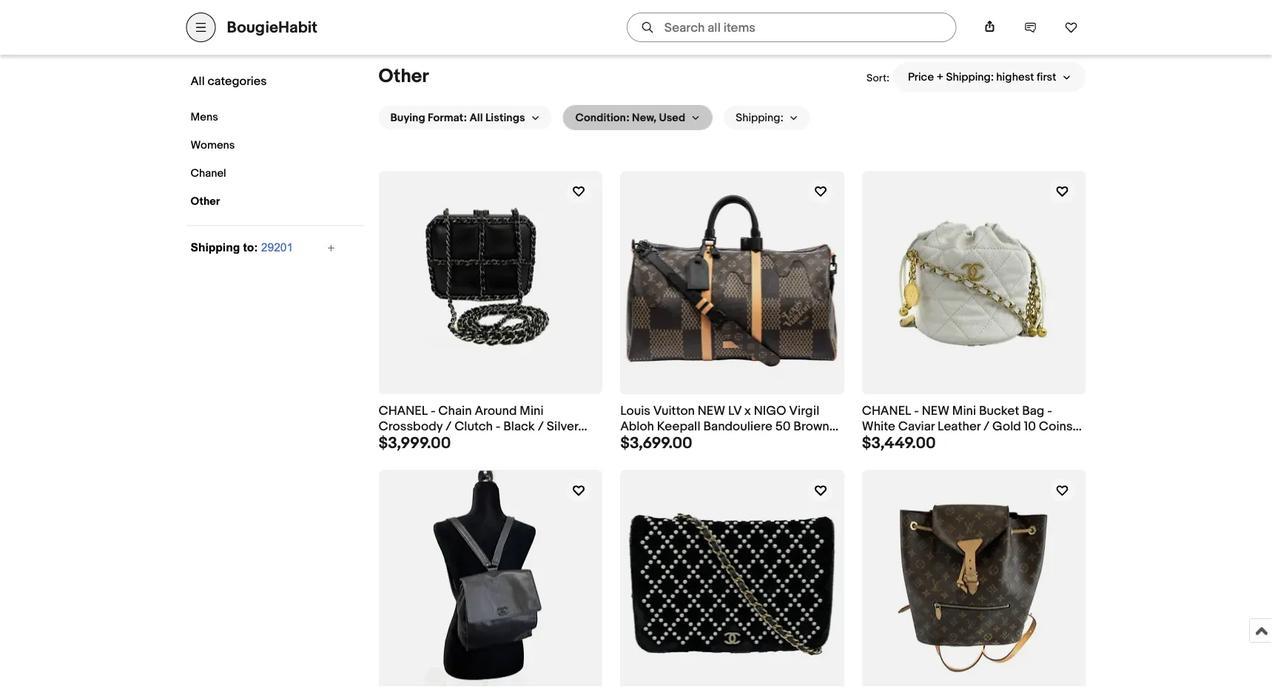Task type: vqa. For each thing, say whether or not it's contained in the screenshot.
right /
yes



Task type: describe. For each thing, give the bounding box(es) containing it.
cc
[[863, 435, 882, 450]]

chanel for $3,449.00
[[863, 404, 912, 420]]

sort:
[[867, 73, 890, 85]]

white
[[863, 419, 896, 435]]

mini inside 'chanel - chain around mini crossbody / clutch - black / silver leather bag'
[[520, 404, 544, 420]]

chanel - new mini bucket bag - white caviar leather / gold 10 coins cc crossbody
[[863, 404, 1073, 450]]

mens
[[191, 111, 218, 124]]

louis vuitton new lv x nigo virgil abloh keepall bandouliere 50 brown bag : quick view image
[[622, 177, 844, 390]]

leather inside chanel - new mini bucket bag - white caviar leather / gold 10 coins cc crossbody
[[938, 419, 981, 435]]

- left black
[[496, 419, 501, 435]]

listings
[[486, 111, 525, 125]]

chanel for $3,999.00
[[379, 404, 428, 420]]

louis vuitton pristine monogram canvas montsouris brown backpack : quick view image
[[864, 472, 1086, 688]]

silver
[[547, 419, 579, 435]]

/ for $3,999.00
[[538, 419, 544, 435]]

new,
[[632, 111, 657, 125]]

chanel - chain around mini crossbody / clutch - black / silver leather bag
[[379, 404, 579, 450]]

/ for $3,449.00
[[984, 419, 990, 435]]

chanel - new mini bucket bag - white caviar leather / gold 10 coins cc crossbody : quick view image
[[864, 172, 1086, 394]]

$3,999.00
[[379, 434, 451, 454]]

other tab panel
[[186, 51, 1087, 688]]

condition: new, used button
[[564, 106, 713, 130]]

all inside popup button
[[470, 111, 483, 125]]

coins
[[1039, 419, 1073, 435]]

0 horizontal spatial all
[[191, 74, 205, 88]]

nigo
[[754, 404, 787, 420]]

buying format: all listings
[[391, 111, 525, 125]]

chanel - new mini bucket bag - white caviar leather / gold 10 coins cc crossbody button
[[863, 404, 1087, 450]]

bucket
[[980, 404, 1020, 420]]

bougiehabit link
[[227, 18, 318, 37]]

1 horizontal spatial other
[[379, 65, 429, 88]]

+
[[937, 71, 944, 84]]

lv
[[729, 404, 742, 420]]

buying
[[391, 111, 426, 125]]

virgil
[[790, 404, 820, 420]]

around
[[475, 404, 517, 420]]

price + shipping: highest first
[[909, 71, 1057, 84]]

keepall
[[657, 419, 701, 435]]

all categories link
[[187, 70, 337, 92]]

50
[[776, 419, 791, 435]]



Task type: locate. For each thing, give the bounding box(es) containing it.
condition:
[[576, 111, 630, 125]]

all right format:
[[470, 111, 483, 125]]

new up the $3,449.00
[[922, 404, 950, 420]]

1 new from the left
[[698, 404, 726, 420]]

all up mens on the left of page
[[191, 74, 205, 88]]

1 horizontal spatial new
[[922, 404, 950, 420]]

mini left 'silver'
[[520, 404, 544, 420]]

2 / from the left
[[538, 419, 544, 435]]

chain
[[439, 404, 472, 420]]

0 horizontal spatial other
[[191, 195, 220, 208]]

shipping to: 29201
[[191, 241, 293, 254]]

1 horizontal spatial mini
[[953, 404, 977, 420]]

2 horizontal spatial bag
[[1023, 404, 1045, 420]]

tab
[[330, 11, 357, 38]]

bag down louis on the bottom of the page
[[621, 435, 643, 450]]

shipping:
[[947, 71, 994, 84], [736, 111, 784, 125]]

louis vuitton new lv x nigo virgil abloh keepall bandouliere 50 brown bag button
[[621, 404, 845, 450]]

1 horizontal spatial shipping:
[[947, 71, 994, 84]]

bag inside 'chanel - chain around mini crossbody / clutch - black / silver leather bag'
[[425, 435, 447, 450]]

louis vuitton new lv x nigo virgil abloh keepall bandouliere 50 brown bag
[[621, 404, 830, 450]]

mens link
[[187, 107, 331, 128]]

chanel link
[[187, 163, 331, 184]]

chanel vintage 90's caviar cc black backpack bag : quick view image
[[380, 472, 602, 688]]

new inside louis vuitton new lv x nigo virgil abloh keepall bandouliere 50 brown bag
[[698, 404, 726, 420]]

- left chain
[[431, 404, 436, 420]]

0 horizontal spatial crossbody
[[379, 419, 443, 435]]

crossbody inside chanel - new mini bucket bag - white caviar leather / gold 10 coins cc crossbody
[[885, 435, 950, 450]]

other link
[[187, 191, 331, 212]]

new for $3,449.00
[[922, 404, 950, 420]]

highest
[[997, 71, 1035, 84]]

womens link
[[187, 135, 331, 156]]

bandouliere
[[704, 419, 773, 435]]

buying format: all listings button
[[379, 106, 552, 130]]

0 vertical spatial all
[[191, 74, 205, 88]]

2 chanel from the left
[[863, 404, 912, 420]]

to:
[[243, 241, 258, 254]]

1 horizontal spatial bag
[[621, 435, 643, 450]]

0 horizontal spatial new
[[698, 404, 726, 420]]

3 / from the left
[[984, 419, 990, 435]]

chanel
[[379, 404, 428, 420], [863, 404, 912, 420]]

womens
[[191, 139, 235, 152]]

chanel inside chanel - new mini bucket bag - white caviar leather / gold 10 coins cc crossbody
[[863, 404, 912, 420]]

brown
[[794, 419, 830, 435]]

leather
[[938, 419, 981, 435], [379, 435, 422, 450]]

$3,699.00
[[621, 434, 693, 454]]

chanel inside 'chanel - chain around mini crossbody / clutch - black / silver leather bag'
[[379, 404, 428, 420]]

mini left bucket
[[953, 404, 977, 420]]

caviar
[[899, 419, 935, 435]]

2 horizontal spatial /
[[984, 419, 990, 435]]

1 horizontal spatial chanel
[[863, 404, 912, 420]]

price + shipping: highest first button
[[894, 63, 1087, 92]]

1 horizontal spatial /
[[538, 419, 544, 435]]

bougiehabit
[[227, 18, 318, 37]]

shipping
[[191, 241, 240, 254]]

new for $3,699.00
[[698, 404, 726, 420]]

1 vertical spatial all
[[470, 111, 483, 125]]

categories button
[[186, 10, 307, 40]]

crossbody left clutch
[[379, 419, 443, 435]]

shipping: inside "shipping:" dropdown button
[[736, 111, 784, 125]]

crossbody right cc
[[885, 435, 950, 450]]

/
[[446, 419, 452, 435], [538, 419, 544, 435], [984, 419, 990, 435]]

1 vertical spatial other
[[191, 195, 220, 208]]

2 new from the left
[[922, 404, 950, 420]]

save this seller bougie_habit image
[[1065, 21, 1079, 34]]

price
[[909, 71, 935, 84]]

0 horizontal spatial mini
[[520, 404, 544, 420]]

all
[[191, 74, 205, 88], [470, 111, 483, 125]]

0 horizontal spatial /
[[446, 419, 452, 435]]

bag inside chanel - new mini bucket bag - white caviar leather / gold 10 coins cc crossbody
[[1023, 404, 1045, 420]]

bag down chain
[[425, 435, 447, 450]]

categories
[[208, 74, 267, 88]]

new left lv
[[698, 404, 726, 420]]

chanel
[[191, 167, 226, 180]]

chanel - chain around mini crossbody / clutch - black / silver leather bag button
[[379, 404, 603, 450]]

1 horizontal spatial crossbody
[[885, 435, 950, 450]]

/ left 'gold'
[[984, 419, 990, 435]]

format:
[[428, 111, 467, 125]]

29201
[[261, 241, 293, 254]]

0 vertical spatial shipping:
[[947, 71, 994, 84]]

crossbody
[[379, 419, 443, 435], [885, 435, 950, 450]]

new
[[698, 404, 726, 420], [922, 404, 950, 420]]

louis
[[621, 404, 651, 420]]

chanel up $3,999.00
[[379, 404, 428, 420]]

1 mini from the left
[[520, 404, 544, 420]]

leather inside 'chanel - chain around mini crossbody / clutch - black / silver leather bag'
[[379, 435, 422, 450]]

0 horizontal spatial chanel
[[379, 404, 428, 420]]

chanel up cc
[[863, 404, 912, 420]]

first
[[1037, 71, 1057, 84]]

- right 10
[[1048, 404, 1053, 420]]

condition: new, used
[[576, 111, 686, 125]]

vuitton
[[654, 404, 695, 420]]

shipping: button
[[724, 106, 811, 130]]

all categories
[[191, 74, 267, 88]]

0 horizontal spatial leather
[[379, 435, 422, 450]]

categories
[[228, 18, 285, 31]]

1 / from the left
[[446, 419, 452, 435]]

1 horizontal spatial all
[[470, 111, 483, 125]]

new inside chanel - new mini bucket bag - white caviar leather / gold 10 coins cc crossbody
[[922, 404, 950, 420]]

$3,449.00
[[863, 434, 936, 454]]

Search all items field
[[627, 13, 957, 42]]

black
[[504, 419, 535, 435]]

used
[[659, 111, 686, 125]]

chanel - metiers d'art 2017 black velvet and pearl crossbody wallet on chain : quick view image
[[622, 474, 844, 688]]

chanel - chain around mini crossbody / clutch - black / silver leather bag : quick view image
[[380, 173, 602, 394]]

/ left 'silver'
[[538, 419, 544, 435]]

abloh
[[621, 419, 655, 435]]

bag right 'gold'
[[1023, 404, 1045, 420]]

other down chanel
[[191, 195, 220, 208]]

10
[[1025, 419, 1037, 435]]

2 mini from the left
[[953, 404, 977, 420]]

/ left clutch
[[446, 419, 452, 435]]

0 horizontal spatial bag
[[425, 435, 447, 450]]

gold
[[993, 419, 1022, 435]]

mini
[[520, 404, 544, 420], [953, 404, 977, 420]]

1 chanel from the left
[[379, 404, 428, 420]]

x
[[745, 404, 751, 420]]

bag inside louis vuitton new lv x nigo virgil abloh keepall bandouliere 50 brown bag
[[621, 435, 643, 450]]

1 vertical spatial shipping:
[[736, 111, 784, 125]]

bag
[[1023, 404, 1045, 420], [425, 435, 447, 450], [621, 435, 643, 450]]

shipping: inside the price + shipping: highest first dropdown button
[[947, 71, 994, 84]]

-
[[431, 404, 436, 420], [915, 404, 920, 420], [1048, 404, 1053, 420], [496, 419, 501, 435]]

- up the $3,449.00
[[915, 404, 920, 420]]

tab list
[[330, 11, 357, 38]]

0 horizontal spatial shipping:
[[736, 111, 784, 125]]

1 horizontal spatial leather
[[938, 419, 981, 435]]

/ inside chanel - new mini bucket bag - white caviar leather / gold 10 coins cc crossbody
[[984, 419, 990, 435]]

0 vertical spatial other
[[379, 65, 429, 88]]

other
[[379, 65, 429, 88], [191, 195, 220, 208]]

mini inside chanel - new mini bucket bag - white caviar leather / gold 10 coins cc crossbody
[[953, 404, 977, 420]]

crossbody inside 'chanel - chain around mini crossbody / clutch - black / silver leather bag'
[[379, 419, 443, 435]]

other up buying
[[379, 65, 429, 88]]

clutch
[[455, 419, 493, 435]]



